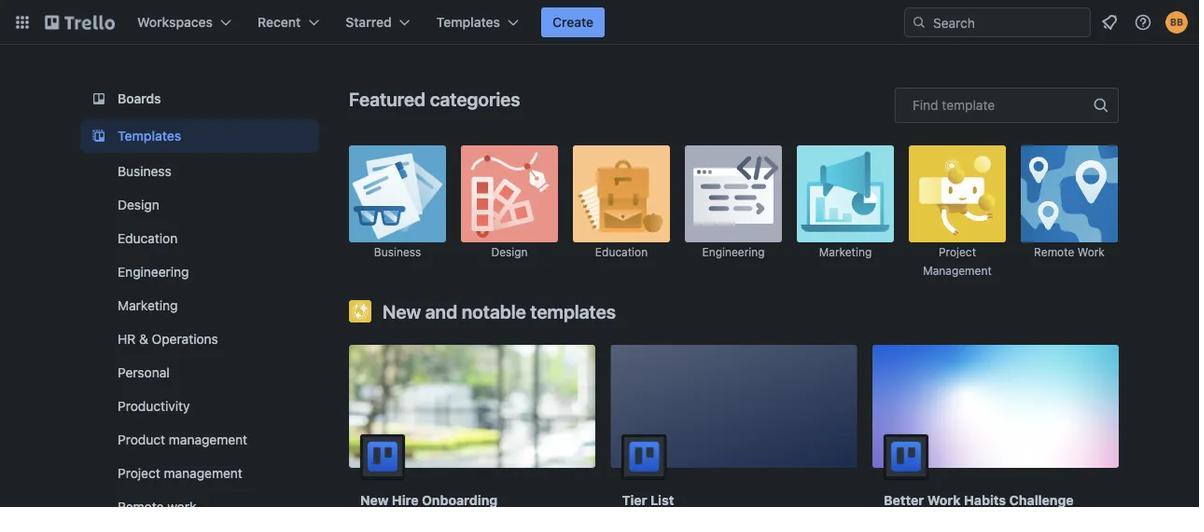 Task type: vqa. For each thing, say whether or not it's contained in the screenshot.
Business
yes



Task type: describe. For each thing, give the bounding box(es) containing it.
templates button
[[425, 7, 530, 37]]

new and notable templates
[[383, 301, 616, 323]]

design icon image
[[461, 146, 558, 243]]

1 vertical spatial management
[[169, 433, 248, 448]]

workspaces
[[137, 14, 213, 30]]

remote
[[1035, 246, 1075, 259]]

open information menu image
[[1134, 13, 1153, 32]]

1 horizontal spatial business
[[374, 246, 421, 259]]

2 vertical spatial management
[[164, 466, 243, 482]]

remote work icon image
[[1021, 146, 1118, 243]]

education link for engineering link associated with remote work 'link''s marketing link
[[573, 146, 670, 280]]

personal
[[118, 366, 170, 381]]

0 vertical spatial project management link
[[909, 146, 1006, 280]]

business link for remote work 'link''s marketing link
[[349, 146, 446, 280]]

0 vertical spatial engineering
[[703, 246, 765, 259]]

featured
[[349, 88, 426, 110]]

templates link
[[80, 120, 319, 153]]

categories
[[430, 88, 521, 110]]

templates inside dropdown button
[[437, 14, 500, 30]]

recent button
[[247, 7, 331, 37]]

featured categories
[[349, 88, 521, 110]]

0 vertical spatial management
[[924, 265, 992, 278]]

1 horizontal spatial project management
[[924, 246, 992, 278]]

back to home image
[[45, 7, 115, 37]]

personal link
[[80, 359, 319, 388]]

notable
[[462, 301, 526, 323]]

product
[[118, 433, 165, 448]]

find template
[[913, 98, 995, 113]]

0 vertical spatial marketing
[[820, 246, 872, 259]]

1 vertical spatial project management
[[118, 466, 243, 482]]

1 vertical spatial project
[[118, 466, 160, 482]]

templates
[[531, 301, 616, 323]]

0 horizontal spatial engineering
[[118, 265, 189, 280]]

0 horizontal spatial education
[[118, 231, 178, 246]]

engineering link for personal link marketing link
[[80, 258, 319, 288]]

hr & operations link
[[80, 325, 319, 355]]

design link for business link corresponding to personal link marketing link
[[80, 190, 319, 220]]

new
[[383, 301, 421, 323]]

board image
[[88, 88, 110, 110]]

0 horizontal spatial design
[[118, 197, 159, 213]]

search image
[[912, 15, 927, 30]]

productivity link
[[80, 392, 319, 422]]

bob builder (bobbuilder40) image
[[1166, 11, 1188, 34]]



Task type: locate. For each thing, give the bounding box(es) containing it.
1 horizontal spatial templates
[[437, 14, 500, 30]]

business link for personal link marketing link
[[80, 157, 319, 187]]

template
[[942, 98, 995, 113]]

project
[[939, 246, 977, 259], [118, 466, 160, 482]]

1 horizontal spatial engineering
[[703, 246, 765, 259]]

engineering link
[[685, 146, 782, 280], [80, 258, 319, 288]]

0 horizontal spatial marketing
[[118, 298, 178, 314]]

1 vertical spatial business
[[374, 246, 421, 259]]

project management link
[[909, 146, 1006, 280], [80, 459, 319, 489]]

0 vertical spatial marketing link
[[797, 146, 894, 280]]

1 horizontal spatial business link
[[349, 146, 446, 280]]

business link
[[349, 146, 446, 280], [80, 157, 319, 187]]

project down product at the left bottom of the page
[[118, 466, 160, 482]]

Find template field
[[895, 88, 1119, 123]]

work
[[1078, 246, 1105, 259]]

find
[[913, 98, 939, 113]]

recent
[[258, 14, 301, 30]]

1 horizontal spatial design
[[491, 246, 528, 259]]

business down business icon
[[374, 246, 421, 259]]

engineering up "&"
[[118, 265, 189, 280]]

trello engineering team image
[[622, 435, 667, 480]]

operations
[[152, 332, 218, 347]]

marketing link for remote work 'link'
[[797, 146, 894, 280]]

0 horizontal spatial project
[[118, 466, 160, 482]]

project management icon image
[[909, 146, 1006, 243]]

Search field
[[927, 8, 1090, 36]]

1 vertical spatial marketing
[[118, 298, 178, 314]]

templates down boards
[[118, 128, 181, 144]]

1 horizontal spatial marketing link
[[797, 146, 894, 280]]

0 notifications image
[[1099, 11, 1121, 34]]

template board image
[[88, 125, 110, 148]]

design link for business link corresponding to remote work 'link''s marketing link
[[461, 146, 558, 280]]

management down project management icon
[[924, 265, 992, 278]]

trello team image
[[360, 435, 405, 480]]

boards link
[[80, 82, 319, 116]]

0 vertical spatial project
[[939, 246, 977, 259]]

0 horizontal spatial business link
[[80, 157, 319, 187]]

1 horizontal spatial education link
[[573, 146, 670, 280]]

0 horizontal spatial design link
[[80, 190, 319, 220]]

0 vertical spatial business
[[118, 164, 171, 179]]

remote work
[[1035, 246, 1105, 259]]

and
[[425, 301, 458, 323]]

starred button
[[335, 7, 422, 37]]

management down product management link
[[164, 466, 243, 482]]

1 horizontal spatial project management link
[[909, 146, 1006, 280]]

1 horizontal spatial marketing
[[820, 246, 872, 259]]

productivity
[[118, 399, 190, 415]]

management down the productivity link
[[169, 433, 248, 448]]

product management link
[[80, 426, 319, 456]]

education
[[118, 231, 178, 246], [596, 246, 648, 259]]

1 vertical spatial marketing link
[[80, 291, 319, 321]]

0 vertical spatial design
[[118, 197, 159, 213]]

product management
[[118, 433, 248, 448]]

0 vertical spatial project management
[[924, 246, 992, 278]]

boards
[[118, 91, 161, 106]]

trello team image
[[884, 435, 929, 480]]

marketing up "&"
[[118, 298, 178, 314]]

marketing
[[820, 246, 872, 259], [118, 298, 178, 314]]

0 horizontal spatial project management link
[[80, 459, 319, 489]]

templates up categories at the left
[[437, 14, 500, 30]]

templates
[[437, 14, 500, 30], [118, 128, 181, 144]]

project down project management icon
[[939, 246, 977, 259]]

0 horizontal spatial project management
[[118, 466, 243, 482]]

education link
[[573, 146, 670, 280], [80, 224, 319, 254]]

1 vertical spatial engineering
[[118, 265, 189, 280]]

business
[[118, 164, 171, 179], [374, 246, 421, 259]]

education link for engineering link related to personal link marketing link
[[80, 224, 319, 254]]

1 horizontal spatial education
[[596, 246, 648, 259]]

project management down project management icon
[[924, 246, 992, 278]]

hr & operations
[[118, 332, 218, 347]]

marketing icon image
[[797, 146, 894, 243]]

design link
[[461, 146, 558, 280], [80, 190, 319, 220]]

0 horizontal spatial engineering link
[[80, 258, 319, 288]]

management
[[924, 265, 992, 278], [169, 433, 248, 448], [164, 466, 243, 482]]

1 horizontal spatial design link
[[461, 146, 558, 280]]

1 horizontal spatial project
[[939, 246, 977, 259]]

project management down the product management
[[118, 466, 243, 482]]

1 vertical spatial project management link
[[80, 459, 319, 489]]

hr
[[118, 332, 136, 347]]

engineering link for remote work 'link''s marketing link
[[685, 146, 782, 280]]

0 vertical spatial templates
[[437, 14, 500, 30]]

0 horizontal spatial marketing link
[[80, 291, 319, 321]]

remote work link
[[1021, 146, 1118, 280]]

project management
[[924, 246, 992, 278], [118, 466, 243, 482]]

engineering
[[703, 246, 765, 259], [118, 265, 189, 280]]

engineering down engineering icon
[[703, 246, 765, 259]]

&
[[139, 332, 148, 347]]

marketing link for personal link
[[80, 291, 319, 321]]

create button
[[542, 7, 605, 37]]

marketing link
[[797, 146, 894, 280], [80, 291, 319, 321]]

education icon image
[[573, 146, 670, 243]]

design down the templates link
[[118, 197, 159, 213]]

design down design icon
[[491, 246, 528, 259]]

business icon image
[[349, 146, 446, 243]]

0 horizontal spatial business
[[118, 164, 171, 179]]

marketing down "marketing icon"
[[820, 246, 872, 259]]

workspaces button
[[126, 7, 243, 37]]

starred
[[346, 14, 392, 30]]

0 horizontal spatial education link
[[80, 224, 319, 254]]

create
[[553, 14, 594, 30]]

design
[[118, 197, 159, 213], [491, 246, 528, 259]]

primary element
[[0, 0, 1200, 45]]

1 vertical spatial templates
[[118, 128, 181, 144]]

1 horizontal spatial engineering link
[[685, 146, 782, 280]]

engineering icon image
[[685, 146, 782, 243]]

1 vertical spatial design
[[491, 246, 528, 259]]

business down the templates link
[[118, 164, 171, 179]]

0 horizontal spatial templates
[[118, 128, 181, 144]]



